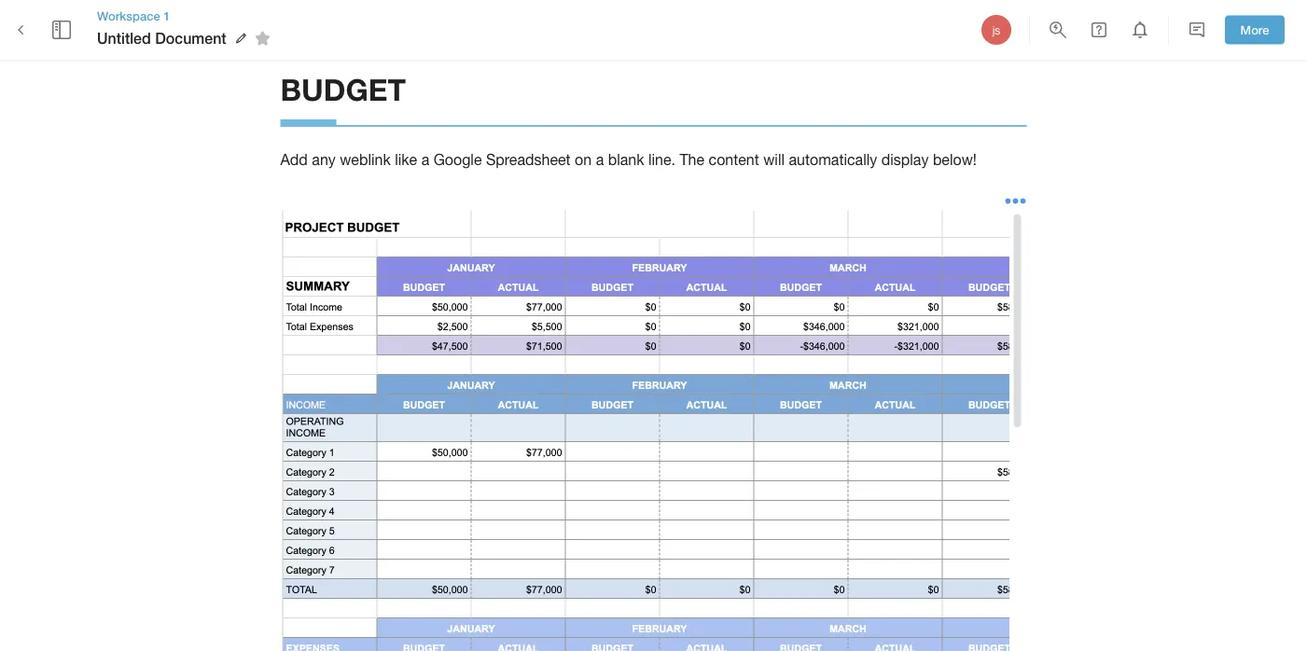 Task type: describe. For each thing, give the bounding box(es) containing it.
budget
[[280, 71, 406, 107]]

content
[[709, 151, 759, 168]]

workspace 1 link
[[97, 7, 277, 24]]

will
[[763, 151, 785, 168]]

automatically
[[789, 151, 877, 168]]

weblink
[[340, 151, 391, 168]]

2 a from the left
[[596, 151, 604, 168]]

js
[[992, 23, 1000, 36]]

the
[[680, 151, 705, 168]]

workspace
[[97, 8, 160, 23]]

blank
[[608, 151, 644, 168]]

spreadsheet
[[486, 151, 571, 168]]

more
[[1240, 23, 1269, 37]]

js button
[[979, 12, 1014, 48]]

add
[[280, 151, 308, 168]]

1
[[164, 8, 170, 23]]



Task type: vqa. For each thing, say whether or not it's contained in the screenshot.
A
yes



Task type: locate. For each thing, give the bounding box(es) containing it.
untitled document
[[97, 29, 226, 47]]

below!
[[933, 151, 977, 168]]

a right like
[[421, 151, 429, 168]]

google
[[434, 151, 482, 168]]

add any weblink like a google spreadsheet on a blank line. the content will automatically display below!
[[280, 151, 977, 168]]

on
[[575, 151, 592, 168]]

more button
[[1225, 16, 1285, 44]]

document
[[155, 29, 226, 47]]

a
[[421, 151, 429, 168], [596, 151, 604, 168]]

workspace 1
[[97, 8, 170, 23]]

1 horizontal spatial a
[[596, 151, 604, 168]]

favorite image
[[252, 27, 274, 50]]

any
[[312, 151, 336, 168]]

display
[[881, 151, 929, 168]]

line.
[[648, 151, 675, 168]]

a right on
[[596, 151, 604, 168]]

0 horizontal spatial a
[[421, 151, 429, 168]]

untitled
[[97, 29, 151, 47]]

1 a from the left
[[421, 151, 429, 168]]

like
[[395, 151, 417, 168]]



